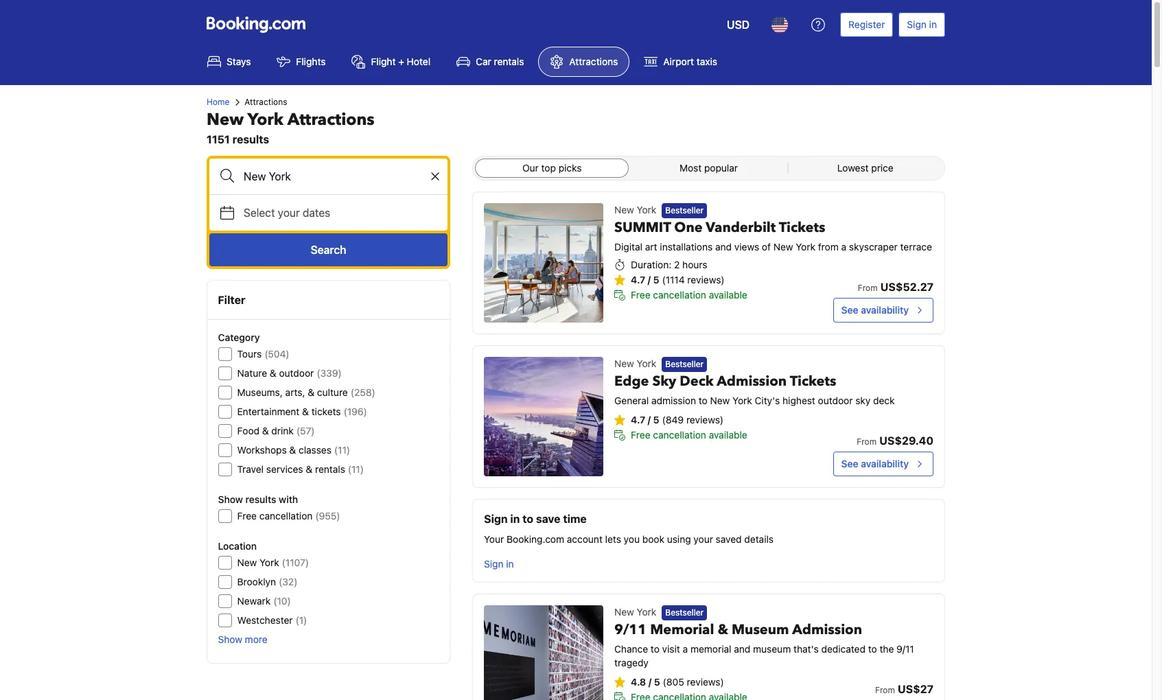 Task type: locate. For each thing, give the bounding box(es) containing it.
1 vertical spatial from
[[857, 437, 877, 447]]

us$27
[[898, 683, 934, 696]]

1 vertical spatial in
[[510, 513, 520, 525]]

0 horizontal spatial and
[[715, 241, 732, 253]]

2 vertical spatial from
[[875, 685, 895, 696]]

attractions
[[569, 56, 618, 67], [245, 97, 287, 107], [287, 108, 375, 131]]

1 vertical spatial 5
[[653, 414, 660, 426]]

admission
[[717, 372, 787, 391], [792, 621, 862, 639]]

sign in link
[[899, 12, 945, 37], [479, 552, 520, 577]]

more
[[245, 634, 268, 645]]

0 vertical spatial tickets
[[779, 219, 826, 237]]

from inside from us$52.27
[[858, 283, 878, 293]]

york right "home" link
[[248, 108, 284, 131]]

from left "us$27"
[[875, 685, 895, 696]]

1 horizontal spatial outdoor
[[818, 395, 853, 407]]

museum
[[753, 644, 791, 655]]

york up "edge" at right
[[637, 358, 657, 369]]

bestseller up one
[[665, 206, 704, 216]]

2 4.7 from the top
[[631, 414, 645, 426]]

1 horizontal spatial a
[[841, 241, 847, 253]]

and inside summit one vanderbilt tickets digital art installations and views of new york from a skyscraper terrace
[[715, 241, 732, 253]]

new inside edge sky deck admission tickets general admission to new york city's highest outdoor sky deck
[[710, 395, 730, 407]]

0 vertical spatial a
[[841, 241, 847, 253]]

0 vertical spatial attractions
[[569, 56, 618, 67]]

0 horizontal spatial your
[[278, 207, 300, 219]]

see down the from us$29.40
[[841, 458, 859, 470]]

1 horizontal spatial sign in
[[907, 19, 937, 30]]

reviews) down "hours" at the top right of the page
[[688, 274, 725, 286]]

show left more
[[218, 634, 243, 645]]

drink
[[272, 425, 294, 437]]

bestseller for sky
[[665, 359, 704, 370]]

outdoor up arts,
[[279, 367, 314, 379]]

sign in link right register link at the right of page
[[899, 12, 945, 37]]

0 vertical spatial available
[[709, 289, 748, 301]]

2 availability from the top
[[861, 458, 909, 470]]

see availability down the from us$29.40
[[841, 458, 909, 470]]

museum
[[732, 621, 789, 639]]

bestseller up deck
[[665, 359, 704, 370]]

available down "views"
[[709, 289, 748, 301]]

free cancellation available down the 4.7 / 5 (1114 reviews)
[[631, 289, 748, 301]]

3 bestseller from the top
[[665, 608, 704, 618]]

show down the 'travel'
[[218, 494, 243, 505]]

sky
[[856, 395, 871, 407]]

2 vertical spatial reviews)
[[687, 677, 724, 688]]

york up memorial
[[637, 606, 657, 618]]

usd button
[[719, 8, 758, 41]]

cancellation down the 4.7 / 5 (1114 reviews)
[[653, 289, 706, 301]]

0 horizontal spatial 9/11
[[615, 621, 647, 639]]

sign right register
[[907, 19, 927, 30]]

stays link
[[196, 47, 263, 77]]

new right of
[[774, 241, 793, 253]]

new down deck
[[710, 395, 730, 407]]

your left dates
[[278, 207, 300, 219]]

rentals right car
[[494, 56, 524, 67]]

0 horizontal spatial admission
[[717, 372, 787, 391]]

1 horizontal spatial and
[[734, 644, 751, 655]]

in down booking.com
[[506, 558, 514, 570]]

results right 1151
[[232, 133, 269, 146]]

9/11
[[615, 621, 647, 639], [897, 644, 914, 655]]

2 see availability from the top
[[841, 458, 909, 470]]

free down show results with
[[238, 510, 257, 522]]

1 vertical spatial and
[[734, 644, 751, 655]]

1 vertical spatial available
[[709, 429, 748, 441]]

1 see availability from the top
[[841, 304, 909, 316]]

admission
[[652, 395, 696, 407]]

1 vertical spatial reviews)
[[687, 414, 724, 426]]

0 vertical spatial free
[[631, 289, 651, 301]]

1 horizontal spatial sign in link
[[899, 12, 945, 37]]

from
[[858, 283, 878, 293], [857, 437, 877, 447], [875, 685, 895, 696]]

1 vertical spatial free cancellation available
[[631, 429, 748, 441]]

0 vertical spatial sign in link
[[899, 12, 945, 37]]

2 vertical spatial new york
[[615, 606, 657, 618]]

and inside 9/11 memorial & museum admission chance to visit a memorial and museum that's dedicated to the 9/11 tragedy
[[734, 644, 751, 655]]

york up summit
[[637, 204, 657, 216]]

new york up chance
[[615, 606, 657, 618]]

0 horizontal spatial sign in
[[484, 558, 514, 570]]

show for show results with
[[218, 494, 243, 505]]

& up (57)
[[303, 406, 309, 417]]

results inside new york attractions 1151 results
[[232, 133, 269, 146]]

2 free cancellation available from the top
[[631, 429, 748, 441]]

location
[[218, 540, 257, 552]]

rentals down classes on the bottom
[[315, 463, 346, 475]]

york left from
[[796, 241, 816, 253]]

0 vertical spatial 4.7
[[631, 274, 645, 286]]

taxis
[[697, 56, 717, 67]]

nature & outdoor (339)
[[238, 367, 342, 379]]

0 vertical spatial show
[[218, 494, 243, 505]]

entertainment
[[238, 406, 300, 417]]

from left us$52.27
[[858, 283, 878, 293]]

museums,
[[238, 387, 283, 398]]

reviews) for &
[[687, 677, 724, 688]]

& right arts,
[[308, 387, 315, 398]]

0 horizontal spatial a
[[683, 644, 688, 655]]

0 vertical spatial admission
[[717, 372, 787, 391]]

0 vertical spatial results
[[232, 133, 269, 146]]

0 vertical spatial sign in
[[907, 19, 937, 30]]

1 horizontal spatial rentals
[[494, 56, 524, 67]]

a
[[841, 241, 847, 253], [683, 644, 688, 655]]

+
[[398, 56, 404, 67]]

2 vertical spatial cancellation
[[260, 510, 313, 522]]

sign in right register
[[907, 19, 937, 30]]

1 vertical spatial /
[[648, 414, 651, 426]]

your booking.com account lets you book using your saved details
[[484, 533, 774, 545]]

new york
[[615, 204, 657, 216], [615, 358, 657, 369], [615, 606, 657, 618]]

(11)
[[335, 444, 351, 456], [348, 463, 364, 475]]

2 available from the top
[[709, 429, 748, 441]]

from
[[818, 241, 839, 253]]

free down duration:
[[631, 289, 651, 301]]

1 vertical spatial sign in
[[484, 558, 514, 570]]

0 vertical spatial from
[[858, 283, 878, 293]]

reviews) right (805 on the bottom of page
[[687, 677, 724, 688]]

available down edge sky deck admission tickets general admission to new york city's highest outdoor sky deck
[[709, 429, 748, 441]]

5 left (849 at the bottom of page
[[653, 414, 660, 426]]

sign in down your
[[484, 558, 514, 570]]

sign for rightmost sign in link
[[907, 19, 927, 30]]

digital
[[615, 241, 643, 253]]

new down the home
[[207, 108, 244, 131]]

/ down duration:
[[648, 274, 651, 286]]

1 vertical spatial free
[[631, 429, 651, 441]]

1 show from the top
[[218, 494, 243, 505]]

sign in link down your
[[479, 552, 520, 577]]

0 vertical spatial sign
[[907, 19, 927, 30]]

available
[[709, 289, 748, 301], [709, 429, 748, 441]]

york left "city's"
[[733, 395, 752, 407]]

from left the us$29.40 on the right bottom of the page
[[857, 437, 877, 447]]

show more button
[[218, 633, 268, 647]]

you
[[624, 533, 640, 545]]

cancellation down 4.7 / 5 (849 reviews)
[[653, 429, 706, 441]]

price
[[871, 162, 894, 174]]

cancellation
[[653, 289, 706, 301], [653, 429, 706, 441], [260, 510, 313, 522]]

new
[[207, 108, 244, 131], [615, 204, 634, 216], [774, 241, 793, 253], [615, 358, 634, 369], [710, 395, 730, 407], [238, 557, 257, 568], [615, 606, 634, 618]]

summit one vanderbilt tickets image
[[484, 203, 604, 323]]

0 horizontal spatial rentals
[[315, 463, 346, 475]]

booking.com image
[[207, 16, 306, 33]]

9/11 memorial & museum admission image
[[484, 606, 604, 700]]

0 vertical spatial outdoor
[[279, 367, 314, 379]]

3 new york from the top
[[615, 606, 657, 618]]

of
[[762, 241, 771, 253]]

sign up your
[[484, 513, 508, 525]]

availability
[[861, 304, 909, 316], [861, 458, 909, 470]]

2 show from the top
[[218, 634, 243, 645]]

in
[[929, 19, 937, 30], [510, 513, 520, 525], [506, 558, 514, 570]]

in right register
[[929, 19, 937, 30]]

to left visit
[[651, 644, 660, 655]]

0 vertical spatial see
[[841, 304, 859, 316]]

1 bestseller from the top
[[665, 206, 704, 216]]

1 vertical spatial see availability
[[841, 458, 909, 470]]

tickets up from
[[779, 219, 826, 237]]

show
[[218, 494, 243, 505], [218, 634, 243, 645]]

0 vertical spatial new york
[[615, 204, 657, 216]]

new york for 9/11
[[615, 606, 657, 618]]

category
[[218, 332, 260, 343]]

1 vertical spatial outdoor
[[818, 395, 853, 407]]

in up booking.com
[[510, 513, 520, 525]]

1 free cancellation available from the top
[[631, 289, 748, 301]]

4.7 down duration:
[[631, 274, 645, 286]]

(196)
[[344, 406, 368, 417]]

& up memorial
[[718, 621, 728, 639]]

1 vertical spatial 9/11
[[897, 644, 914, 655]]

5
[[653, 274, 660, 286], [653, 414, 660, 426], [654, 677, 660, 688]]

to down deck
[[699, 395, 708, 407]]

1 see from the top
[[841, 304, 859, 316]]

1 vertical spatial availability
[[861, 458, 909, 470]]

usd
[[727, 19, 750, 31]]

1 horizontal spatial admission
[[792, 621, 862, 639]]

0 vertical spatial free cancellation available
[[631, 289, 748, 301]]

admission inside edge sky deck admission tickets general admission to new york city's highest outdoor sky deck
[[717, 372, 787, 391]]

Where are you going? search field
[[209, 159, 448, 194]]

from for summit one vanderbilt tickets
[[858, 283, 878, 293]]

0 vertical spatial see availability
[[841, 304, 909, 316]]

availability down from us$52.27
[[861, 304, 909, 316]]

food & drink (57)
[[238, 425, 315, 437]]

show inside "button"
[[218, 634, 243, 645]]

2 new york from the top
[[615, 358, 657, 369]]

show results with
[[218, 494, 298, 505]]

york inside edge sky deck admission tickets general admission to new york city's highest outdoor sky deck
[[733, 395, 752, 407]]

0 vertical spatial and
[[715, 241, 732, 253]]

5 left (805 on the bottom of page
[[654, 677, 660, 688]]

tickets inside edge sky deck admission tickets general admission to new york city's highest outdoor sky deck
[[790, 372, 837, 391]]

1 vertical spatial 4.7
[[631, 414, 645, 426]]

(11) right classes on the bottom
[[335, 444, 351, 456]]

2 vertical spatial attractions
[[287, 108, 375, 131]]

2 vertical spatial bestseller
[[665, 608, 704, 618]]

see availability for summit one vanderbilt tickets
[[841, 304, 909, 316]]

1 vertical spatial (11)
[[348, 463, 364, 475]]

new york up "edge" at right
[[615, 358, 657, 369]]

and down museum in the right bottom of the page
[[734, 644, 751, 655]]

account
[[567, 533, 603, 545]]

1 vertical spatial rentals
[[315, 463, 346, 475]]

your right using
[[694, 533, 713, 545]]

free down general
[[631, 429, 651, 441]]

free cancellation available down 4.7 / 5 (849 reviews)
[[631, 429, 748, 441]]

& down classes on the bottom
[[306, 463, 313, 475]]

reviews) right (849 at the bottom of page
[[687, 414, 724, 426]]

9/11 right the
[[897, 644, 914, 655]]

flight + hotel link
[[340, 47, 442, 77]]

0 horizontal spatial sign in link
[[479, 552, 520, 577]]

(849
[[662, 414, 684, 426]]

5 down duration:
[[653, 274, 660, 286]]

sign in for rightmost sign in link
[[907, 19, 937, 30]]

5 for sky
[[653, 414, 660, 426]]

2 bestseller from the top
[[665, 359, 704, 370]]

new up summit
[[615, 204, 634, 216]]

1 vertical spatial see
[[841, 458, 859, 470]]

5 for memorial
[[654, 677, 660, 688]]

travel services & rentals (11)
[[238, 463, 364, 475]]

results left with
[[246, 494, 277, 505]]

edge
[[615, 372, 649, 391]]

0 vertical spatial availability
[[861, 304, 909, 316]]

sign
[[907, 19, 927, 30], [484, 513, 508, 525], [484, 558, 504, 570]]

2 vertical spatial /
[[649, 677, 652, 688]]

sky
[[653, 372, 676, 391]]

to left save
[[523, 513, 534, 525]]

1 vertical spatial new york
[[615, 358, 657, 369]]

admission up "city's"
[[717, 372, 787, 391]]

bestseller
[[665, 206, 704, 216], [665, 359, 704, 370], [665, 608, 704, 618]]

select
[[244, 207, 275, 219]]

new down location
[[238, 557, 257, 568]]

us$29.40
[[880, 435, 934, 447]]

1 vertical spatial show
[[218, 634, 243, 645]]

sign down your
[[484, 558, 504, 570]]

york
[[248, 108, 284, 131], [637, 204, 657, 216], [796, 241, 816, 253], [637, 358, 657, 369], [733, 395, 752, 407], [260, 557, 280, 568], [637, 606, 657, 618]]

new york up summit
[[615, 204, 657, 216]]

airport taxis
[[663, 56, 717, 67]]

availability down the from us$29.40
[[861, 458, 909, 470]]

2 vertical spatial in
[[506, 558, 514, 570]]

see availability down from us$52.27
[[841, 304, 909, 316]]

0 vertical spatial bestseller
[[665, 206, 704, 216]]

outdoor left the sky
[[818, 395, 853, 407]]

2 vertical spatial sign
[[484, 558, 504, 570]]

bestseller for one
[[665, 206, 704, 216]]

bestseller for memorial
[[665, 608, 704, 618]]

(339)
[[317, 367, 342, 379]]

/ for edge
[[648, 414, 651, 426]]

1 4.7 from the top
[[631, 274, 645, 286]]

1 vertical spatial admission
[[792, 621, 862, 639]]

1 vertical spatial tickets
[[790, 372, 837, 391]]

attractions link
[[539, 47, 630, 77]]

tickets up the 'highest'
[[790, 372, 837, 391]]

4.8 / 5 (805 reviews)
[[631, 677, 724, 688]]

2 vertical spatial 5
[[654, 677, 660, 688]]

admission up dedicated
[[792, 621, 862, 639]]

2 see from the top
[[841, 458, 859, 470]]

(11) down (196)
[[348, 463, 364, 475]]

cancellation down with
[[260, 510, 313, 522]]

services
[[267, 463, 304, 475]]

1 availability from the top
[[861, 304, 909, 316]]

search button
[[209, 233, 448, 266]]

tours (504)
[[238, 348, 290, 360]]

0 horizontal spatial outdoor
[[279, 367, 314, 379]]

(258)
[[351, 387, 376, 398]]

1 new york from the top
[[615, 204, 657, 216]]

a inside 9/11 memorial & museum admission chance to visit a memorial and museum that's dedicated to the 9/11 tragedy
[[683, 644, 688, 655]]

lowest
[[838, 162, 869, 174]]

0 vertical spatial 9/11
[[615, 621, 647, 639]]

bestseller up memorial
[[665, 608, 704, 618]]

9/11 up chance
[[615, 621, 647, 639]]

/ right 4.8 on the right bottom
[[649, 677, 652, 688]]

reviews) for deck
[[687, 414, 724, 426]]

free
[[631, 289, 651, 301], [631, 429, 651, 441], [238, 510, 257, 522]]

a right visit
[[683, 644, 688, 655]]

& inside 9/11 memorial & museum admission chance to visit a memorial and museum that's dedicated to the 9/11 tragedy
[[718, 621, 728, 639]]

your
[[484, 533, 504, 545]]

1 vertical spatial your
[[694, 533, 713, 545]]

new up chance
[[615, 606, 634, 618]]

(504)
[[265, 348, 290, 360]]

a right from
[[841, 241, 847, 253]]

workshops & classes (11)
[[238, 444, 351, 456]]

1 vertical spatial a
[[683, 644, 688, 655]]

see down from us$52.27
[[841, 304, 859, 316]]

0 vertical spatial in
[[929, 19, 937, 30]]

museums, arts, & culture (258)
[[238, 387, 376, 398]]

1 vertical spatial bestseller
[[665, 359, 704, 370]]

/ left (849 at the bottom of page
[[648, 414, 651, 426]]

visit
[[662, 644, 680, 655]]

4.7 down general
[[631, 414, 645, 426]]

and left "views"
[[715, 241, 732, 253]]

from inside the from us$29.40
[[857, 437, 877, 447]]



Task type: vqa. For each thing, say whether or not it's contained in the screenshot.
the top 'My next trip'
no



Task type: describe. For each thing, give the bounding box(es) containing it.
& down (504)
[[270, 367, 277, 379]]

select your dates
[[244, 207, 330, 219]]

availability for edge sky deck admission tickets
[[861, 458, 909, 470]]

new york attractions 1151 results
[[207, 108, 375, 146]]

tragedy
[[615, 657, 649, 669]]

new inside summit one vanderbilt tickets digital art installations and views of new york from a skyscraper terrace
[[774, 241, 793, 253]]

memorial
[[691, 644, 732, 655]]

saved
[[716, 533, 742, 545]]

in for sign in link to the bottom
[[506, 558, 514, 570]]

newark
[[238, 595, 271, 607]]

highest
[[783, 395, 816, 407]]

(1114
[[662, 274, 685, 286]]

chance
[[615, 644, 648, 655]]

see availability for edge sky deck admission tickets
[[841, 458, 909, 470]]

filter
[[218, 294, 246, 306]]

lowest price
[[838, 162, 894, 174]]

food
[[238, 425, 260, 437]]

0 vertical spatial 5
[[653, 274, 660, 286]]

attractions inside new york attractions 1151 results
[[287, 108, 375, 131]]

new up "edge" at right
[[615, 358, 634, 369]]

airport taxis link
[[633, 47, 729, 77]]

0 vertical spatial rentals
[[494, 56, 524, 67]]

book
[[642, 533, 665, 545]]

& up the travel services & rentals (11) at the bottom
[[290, 444, 296, 456]]

york inside new york attractions 1151 results
[[248, 108, 284, 131]]

2 vertical spatial free
[[238, 510, 257, 522]]

york inside summit one vanderbilt tickets digital art installations and views of new york from a skyscraper terrace
[[796, 241, 816, 253]]

0 vertical spatial reviews)
[[688, 274, 725, 286]]

1 vertical spatial sign in link
[[479, 552, 520, 577]]

to inside edge sky deck admission tickets general admission to new york city's highest outdoor sky deck
[[699, 395, 708, 407]]

dates
[[303, 207, 330, 219]]

installations
[[660, 241, 713, 253]]

car
[[476, 56, 491, 67]]

arts,
[[286, 387, 306, 398]]

edge sky deck admission tickets general admission to new york city's highest outdoor sky deck
[[615, 372, 895, 407]]

tickets
[[312, 406, 341, 417]]

(57)
[[297, 425, 315, 437]]

show more
[[218, 634, 268, 645]]

9/11 memorial & museum admission chance to visit a memorial and museum that's dedicated to the 9/11 tragedy
[[615, 621, 914, 669]]

(805
[[663, 677, 684, 688]]

to left the
[[868, 644, 877, 655]]

the
[[880, 644, 894, 655]]

4.7 / 5 (1114 reviews)
[[631, 274, 725, 286]]

1 vertical spatial attractions
[[245, 97, 287, 107]]

sign in to save time
[[484, 513, 587, 525]]

new york for edge
[[615, 358, 657, 369]]

edge sky deck admission tickets image
[[484, 357, 604, 476]]

most
[[680, 162, 702, 174]]

from us$27
[[875, 683, 934, 696]]

availability for summit one vanderbilt tickets
[[861, 304, 909, 316]]

new inside new york attractions 1151 results
[[207, 108, 244, 131]]

booking.com
[[507, 533, 564, 545]]

a inside summit one vanderbilt tickets digital art installations and views of new york from a skyscraper terrace
[[841, 241, 847, 253]]

brooklyn (32)
[[238, 576, 298, 588]]

art
[[645, 241, 657, 253]]

entertainment & tickets (196)
[[238, 406, 368, 417]]

deck
[[873, 395, 895, 407]]

duration: 2 hours
[[631, 259, 708, 271]]

that's
[[794, 644, 819, 655]]

lets
[[605, 533, 621, 545]]

city's
[[755, 395, 780, 407]]

/ for 9/11
[[649, 677, 652, 688]]

from us$52.27
[[858, 281, 934, 293]]

1 vertical spatial sign
[[484, 513, 508, 525]]

(32)
[[279, 576, 298, 588]]

classes
[[299, 444, 332, 456]]

(1)
[[296, 614, 307, 626]]

0 vertical spatial /
[[648, 274, 651, 286]]

from for edge sky deck admission tickets
[[857, 437, 877, 447]]

picks
[[559, 162, 582, 174]]

outdoor inside edge sky deck admission tickets general admission to new york city's highest outdoor sky deck
[[818, 395, 853, 407]]

deck
[[680, 372, 714, 391]]

home
[[207, 97, 230, 107]]

terrace
[[901, 241, 932, 253]]

popular
[[704, 162, 738, 174]]

westchester
[[238, 614, 293, 626]]

tours
[[238, 348, 262, 360]]

1151
[[207, 133, 230, 146]]

new york for summit
[[615, 204, 657, 216]]

sign in for sign in link to the bottom
[[484, 558, 514, 570]]

see for summit one vanderbilt tickets
[[841, 304, 859, 316]]

hotel
[[407, 56, 431, 67]]

& left drink
[[263, 425, 269, 437]]

from us$29.40
[[857, 435, 934, 447]]

1 vertical spatial cancellation
[[653, 429, 706, 441]]

memorial
[[650, 621, 714, 639]]

in for rightmost sign in link
[[929, 19, 937, 30]]

from inside from us$27
[[875, 685, 895, 696]]

4.7 for 4.7 / 5 (1114 reviews)
[[631, 274, 645, 286]]

sign for sign in link to the bottom
[[484, 558, 504, 570]]

westchester (1)
[[238, 614, 307, 626]]

show for show more
[[218, 634, 243, 645]]

home link
[[207, 96, 230, 108]]

summit
[[615, 219, 671, 237]]

(1107)
[[282, 557, 309, 568]]

our
[[522, 162, 539, 174]]

0 vertical spatial your
[[278, 207, 300, 219]]

nature
[[238, 367, 267, 379]]

save
[[536, 513, 561, 525]]

details
[[745, 533, 774, 545]]

york up "brooklyn (32)"
[[260, 557, 280, 568]]

(10)
[[274, 595, 291, 607]]

newark (10)
[[238, 595, 291, 607]]

(955)
[[316, 510, 341, 522]]

brooklyn
[[238, 576, 276, 588]]

skyscraper
[[849, 241, 898, 253]]

dedicated
[[822, 644, 866, 655]]

4.7 for 4.7 / 5 (849 reviews)
[[631, 414, 645, 426]]

time
[[563, 513, 587, 525]]

admission inside 9/11 memorial & museum admission chance to visit a memorial and museum that's dedicated to the 9/11 tragedy
[[792, 621, 862, 639]]

1 horizontal spatial your
[[694, 533, 713, 545]]

4.7 / 5 (849 reviews)
[[631, 414, 724, 426]]

1 horizontal spatial 9/11
[[897, 644, 914, 655]]

search
[[311, 244, 346, 256]]

flights link
[[265, 47, 337, 77]]

stays
[[227, 56, 251, 67]]

us$52.27
[[881, 281, 934, 293]]

0 vertical spatial (11)
[[335, 444, 351, 456]]

1 available from the top
[[709, 289, 748, 301]]

tickets inside summit one vanderbilt tickets digital art installations and views of new york from a skyscraper terrace
[[779, 219, 826, 237]]

4.8
[[631, 677, 646, 688]]

see for edge sky deck admission tickets
[[841, 458, 859, 470]]

top
[[541, 162, 556, 174]]

0 vertical spatial cancellation
[[653, 289, 706, 301]]

duration:
[[631, 259, 672, 271]]

1 vertical spatial results
[[246, 494, 277, 505]]



